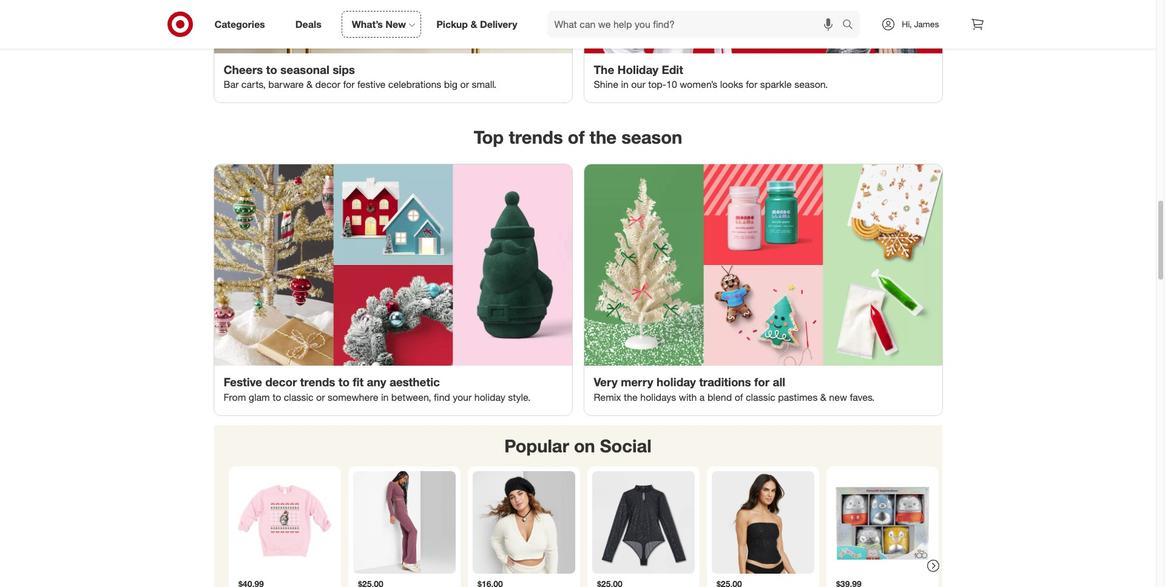 Task type: describe. For each thing, give the bounding box(es) containing it.
delivery
[[480, 18, 518, 30]]

classic inside very merry holiday traditions for all remix the holidays with a blend of classic pastimes & new faves.
[[746, 392, 776, 404]]

for inside the holiday edit shine in our top-10 women's looks for sparkle season.
[[746, 79, 758, 91]]

season.
[[795, 79, 828, 91]]

pickup
[[437, 18, 468, 30]]

women's
[[680, 79, 718, 91]]

2 vertical spatial to
[[273, 392, 281, 404]]

traditions
[[700, 375, 751, 389]]

the holiday edit shine in our top-10 women's looks for sparkle season.
[[594, 62, 828, 91]]

style.
[[508, 392, 531, 404]]

holidays
[[641, 392, 677, 404]]

any
[[367, 375, 387, 389]]

new
[[386, 18, 406, 30]]

hi, james
[[902, 19, 940, 29]]

on
[[574, 435, 595, 457]]

pastimes
[[778, 392, 818, 404]]

what's new
[[352, 18, 406, 30]]

holiday inside festive decor trends to fit any aesthetic from glam to classic or somewhere in between, find your holiday style.
[[475, 392, 506, 404]]

search button
[[837, 11, 867, 40]]

pickup & delivery
[[437, 18, 518, 30]]

our
[[632, 79, 646, 91]]

celebrations
[[388, 79, 442, 91]]

very merry holiday traditions for all remix the holidays with a blend of classic pastimes & new faves.
[[594, 375, 875, 404]]

somewhere
[[328, 392, 379, 404]]

big
[[444, 79, 458, 91]]

festive
[[358, 79, 386, 91]]

1 horizontal spatial trends
[[509, 126, 563, 148]]

in inside festive decor trends to fit any aesthetic from glam to classic or somewhere in between, find your holiday style.
[[381, 392, 389, 404]]

faves.
[[850, 392, 875, 404]]

simply sage market women's graphic sweatshirt ugly sweater squirrel  - 2xl - light pink image
[[233, 472, 336, 574]]

small.
[[472, 79, 497, 91]]

with
[[679, 392, 697, 404]]

barware
[[269, 79, 304, 91]]

carousel region
[[214, 426, 943, 588]]

top trends of the season
[[474, 126, 683, 148]]

deals
[[295, 18, 322, 30]]

of inside very merry holiday traditions for all remix the holidays with a blend of classic pastimes & new faves.
[[735, 392, 743, 404]]

what's
[[352, 18, 383, 30]]

cheers
[[224, 62, 263, 76]]

the
[[594, 62, 615, 76]]

aesthetic
[[390, 375, 440, 389]]

what's new link
[[342, 11, 421, 38]]

popular on social
[[505, 435, 652, 457]]

in inside the holiday edit shine in our top-10 women's looks for sparkle season.
[[621, 79, 629, 91]]

search
[[837, 19, 867, 31]]

sips
[[333, 62, 355, 76]]

women's sequin mesh long sleeve lingerie bodysuit - auden™ black l image
[[592, 472, 695, 574]]

social
[[600, 435, 652, 457]]

categories link
[[204, 11, 280, 38]]

top-
[[649, 79, 667, 91]]

cheers to seasonal sips bar carts, barware & decor for festive celebrations big or small.
[[224, 62, 497, 91]]



Task type: locate. For each thing, give the bounding box(es) containing it.
& inside very merry holiday traditions for all remix the holidays with a blend of classic pastimes & new faves.
[[821, 392, 827, 404]]

trends up somewhere
[[300, 375, 335, 389]]

to left fit
[[339, 375, 350, 389]]

0 vertical spatial or
[[460, 79, 469, 91]]

for
[[343, 79, 355, 91], [746, 79, 758, 91], [755, 375, 770, 389]]

categories
[[215, 18, 265, 30]]

or left somewhere
[[316, 392, 325, 404]]

or inside cheers to seasonal sips bar carts, barware & decor for festive celebrations big or small.
[[460, 79, 469, 91]]

the inside very merry holiday traditions for all remix the holidays with a blend of classic pastimes & new faves.
[[624, 392, 638, 404]]

to inside cheers to seasonal sips bar carts, barware & decor for festive celebrations big or small.
[[266, 62, 277, 76]]

0 horizontal spatial of
[[568, 126, 585, 148]]

the down merry
[[624, 392, 638, 404]]

for left all
[[755, 375, 770, 389]]

merry
[[621, 375, 654, 389]]

between,
[[391, 392, 431, 404]]

1 vertical spatial trends
[[300, 375, 335, 389]]

0 vertical spatial in
[[621, 79, 629, 91]]

1 vertical spatial in
[[381, 392, 389, 404]]

edit
[[662, 62, 684, 76]]

1 vertical spatial or
[[316, 392, 325, 404]]

women's high-waisted cozy ribbed lounge flare leggings - wild fable™ burgundy l image
[[353, 472, 456, 574]]

decor inside cheers to seasonal sips bar carts, barware & decor for festive celebrations big or small.
[[315, 79, 341, 91]]

1 vertical spatial to
[[339, 375, 350, 389]]

trends right top
[[509, 126, 563, 148]]

festive
[[224, 375, 262, 389]]

the left season
[[590, 126, 617, 148]]

1 classic from the left
[[284, 392, 314, 404]]

1 horizontal spatial classic
[[746, 392, 776, 404]]

in left the our at the top
[[621, 79, 629, 91]]

from
[[224, 392, 246, 404]]

0 horizontal spatial trends
[[300, 375, 335, 389]]

for inside cheers to seasonal sips bar carts, barware & decor for festive celebrations big or small.
[[343, 79, 355, 91]]

0 horizontal spatial holiday
[[475, 392, 506, 404]]

0 horizontal spatial the
[[590, 126, 617, 148]]

classic right glam
[[284, 392, 314, 404]]

0 vertical spatial &
[[471, 18, 477, 30]]

a
[[700, 392, 705, 404]]

very
[[594, 375, 618, 389]]

trends
[[509, 126, 563, 148], [300, 375, 335, 389]]

blend
[[708, 392, 732, 404]]

holiday right your on the left bottom
[[475, 392, 506, 404]]

shine
[[594, 79, 619, 91]]

1 vertical spatial decor
[[265, 375, 297, 389]]

in
[[621, 79, 629, 91], [381, 392, 389, 404]]

1 vertical spatial holiday
[[475, 392, 506, 404]]

for inside very merry holiday traditions for all remix the holidays with a blend of classic pastimes & new faves.
[[755, 375, 770, 389]]

0 vertical spatial decor
[[315, 79, 341, 91]]

holiday
[[657, 375, 696, 389], [475, 392, 506, 404]]

classic down all
[[746, 392, 776, 404]]

the
[[590, 126, 617, 148], [624, 392, 638, 404]]

0 vertical spatial of
[[568, 126, 585, 148]]

glam
[[249, 392, 270, 404]]

hi,
[[902, 19, 912, 29]]

0 horizontal spatial in
[[381, 392, 389, 404]]

holiday up with
[[657, 375, 696, 389]]

of
[[568, 126, 585, 148], [735, 392, 743, 404]]

2 horizontal spatial &
[[821, 392, 827, 404]]

1 horizontal spatial the
[[624, 392, 638, 404]]

looks
[[720, 79, 744, 91]]

or
[[460, 79, 469, 91], [316, 392, 325, 404]]

0 horizontal spatial classic
[[284, 392, 314, 404]]

classic inside festive decor trends to fit any aesthetic from glam to classic or somewhere in between, find your holiday style.
[[284, 392, 314, 404]]

& inside cheers to seasonal sips bar carts, barware & decor for festive celebrations big or small.
[[307, 79, 313, 91]]

festive decor trends to fit any aesthetic from glam to classic or somewhere in between, find your holiday style.
[[224, 375, 531, 404]]

2 classic from the left
[[746, 392, 776, 404]]

& down seasonal
[[307, 79, 313, 91]]

0 horizontal spatial or
[[316, 392, 325, 404]]

1 horizontal spatial decor
[[315, 79, 341, 91]]

decor inside festive decor trends to fit any aesthetic from glam to classic or somewhere in between, find your holiday style.
[[265, 375, 297, 389]]

holiday inside very merry holiday traditions for all remix the holidays with a blend of classic pastimes & new faves.
[[657, 375, 696, 389]]

to up barware on the left top
[[266, 62, 277, 76]]

holiday
[[618, 62, 659, 76]]

deals link
[[285, 11, 337, 38]]

women's long sleeve v-neck cozy rib t-shirt - wild fable™ cream 4x image
[[473, 472, 575, 574]]

0 horizontal spatial &
[[307, 79, 313, 91]]

top
[[474, 126, 504, 148]]

seasonal
[[281, 62, 330, 76]]

decor down sips
[[315, 79, 341, 91]]

your
[[453, 392, 472, 404]]

10
[[667, 79, 677, 91]]

new
[[830, 392, 848, 404]]

0 vertical spatial holiday
[[657, 375, 696, 389]]

to right glam
[[273, 392, 281, 404]]

0 vertical spatial trends
[[509, 126, 563, 148]]

1 horizontal spatial or
[[460, 79, 469, 91]]

1 horizontal spatial of
[[735, 392, 743, 404]]

sparkle
[[761, 79, 792, 91]]

decor
[[315, 79, 341, 91], [265, 375, 297, 389]]

1 vertical spatial &
[[307, 79, 313, 91]]

1 horizontal spatial in
[[621, 79, 629, 91]]

all
[[773, 375, 786, 389]]

fit
[[353, 375, 364, 389]]

0 vertical spatial to
[[266, 62, 277, 76]]

What can we help you find? suggestions appear below search field
[[547, 11, 846, 38]]

james
[[915, 19, 940, 29]]

popular
[[505, 435, 569, 457]]

&
[[471, 18, 477, 30], [307, 79, 313, 91], [821, 392, 827, 404]]

to
[[266, 62, 277, 76], [339, 375, 350, 389], [273, 392, 281, 404]]

0 horizontal spatial decor
[[265, 375, 297, 389]]

1 horizontal spatial &
[[471, 18, 477, 30]]

decor up glam
[[265, 375, 297, 389]]

1 horizontal spatial holiday
[[657, 375, 696, 389]]

remix
[[594, 392, 621, 404]]

season
[[622, 126, 683, 148]]

carts,
[[242, 79, 266, 91]]

trends inside festive decor trends to fit any aesthetic from glam to classic or somewhere in between, find your holiday style.
[[300, 375, 335, 389]]

for down sips
[[343, 79, 355, 91]]

classic
[[284, 392, 314, 404], [746, 392, 776, 404]]

in down the any
[[381, 392, 389, 404]]

& left 'new'
[[821, 392, 827, 404]]

& right pickup
[[471, 18, 477, 30]]

1 vertical spatial of
[[735, 392, 743, 404]]

1 vertical spatial the
[[624, 392, 638, 404]]

squishmallows disney 100 - 5pk box set image
[[831, 472, 934, 574]]

2 vertical spatial &
[[821, 392, 827, 404]]

pickup & delivery link
[[426, 11, 533, 38]]

bar
[[224, 79, 239, 91]]

or right big
[[460, 79, 469, 91]]

or inside festive decor trends to fit any aesthetic from glam to classic or somewhere in between, find your holiday style.
[[316, 392, 325, 404]]

0 vertical spatial the
[[590, 126, 617, 148]]

women's sequin mesh lingerie corset - auden™ black m image
[[712, 472, 814, 574]]

for right the looks
[[746, 79, 758, 91]]

find
[[434, 392, 450, 404]]



Task type: vqa. For each thing, say whether or not it's contained in the screenshot.
services
no



